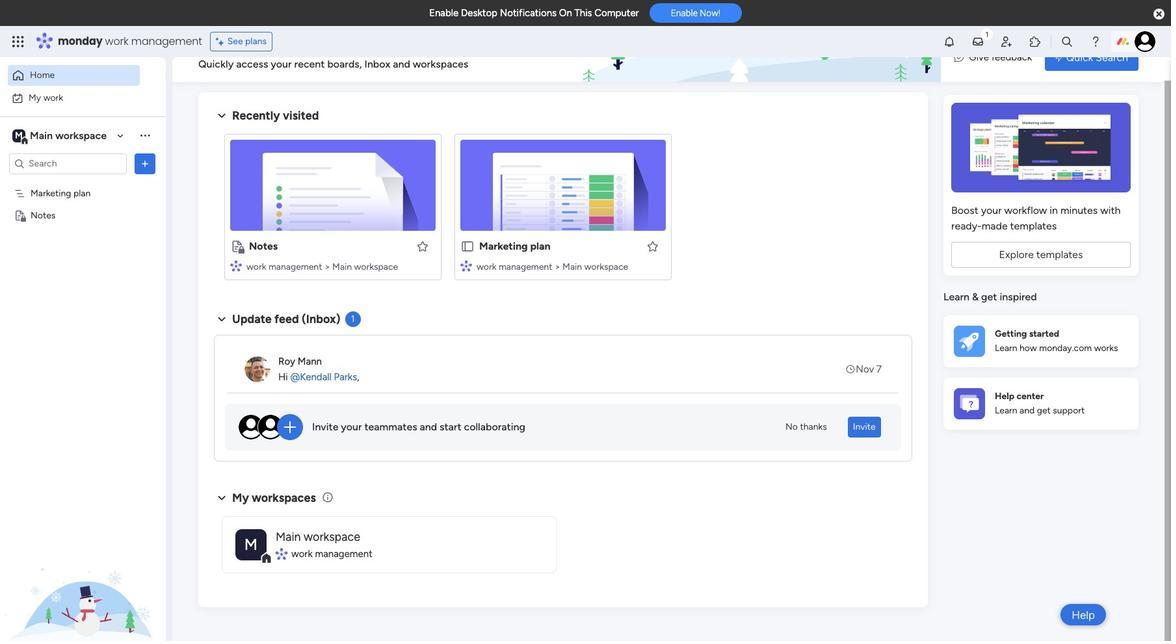 Task type: locate. For each thing, give the bounding box(es) containing it.
how
[[1020, 343, 1037, 354]]

enable now! button
[[650, 3, 742, 23]]

get
[[982, 291, 998, 303], [1037, 405, 1051, 416]]

0 vertical spatial main workspace
[[30, 129, 107, 141]]

m
[[15, 130, 23, 141], [244, 535, 258, 554]]

works
[[1095, 343, 1119, 354]]

with
[[1101, 204, 1121, 217]]

1 vertical spatial get
[[1037, 405, 1051, 416]]

> for notes
[[325, 262, 330, 273]]

1 image
[[982, 27, 993, 41]]

minutes
[[1061, 204, 1098, 217]]

nov 7
[[856, 363, 882, 375]]

recently
[[232, 109, 280, 123]]

0 vertical spatial m
[[15, 130, 23, 141]]

1 vertical spatial main workspace
[[276, 530, 360, 544]]

&
[[972, 291, 979, 303]]

marketing
[[31, 188, 71, 199], [479, 240, 528, 252]]

marketing for work management > main workspace
[[479, 240, 528, 252]]

notifications image
[[943, 35, 956, 48]]

templates right explore on the top right
[[1037, 248, 1083, 261]]

help inside help center learn and get support
[[995, 391, 1015, 402]]

2 vertical spatial learn
[[995, 405, 1018, 416]]

no thanks button
[[781, 417, 833, 438]]

inbox
[[365, 58, 391, 70]]

my
[[29, 92, 41, 103], [232, 491, 249, 505]]

1 vertical spatial my
[[232, 491, 249, 505]]

1 vertical spatial marketing
[[479, 240, 528, 252]]

work management > main workspace for notes
[[247, 262, 398, 273]]

learn down center
[[995, 405, 1018, 416]]

started
[[1030, 328, 1060, 339]]

2 horizontal spatial and
[[1020, 405, 1035, 416]]

main workspace inside workspace selection element
[[30, 129, 107, 141]]

1 horizontal spatial main workspace
[[276, 530, 360, 544]]

kendall parks image
[[1135, 31, 1156, 52]]

invite
[[312, 421, 339, 433], [853, 422, 876, 433]]

0 vertical spatial lottie animation image
[[576, 33, 941, 83]]

0 horizontal spatial >
[[325, 262, 330, 273]]

1 horizontal spatial work management > main workspace
[[477, 262, 628, 273]]

monday.com
[[1040, 343, 1092, 354]]

plan inside quick search results "list box"
[[530, 240, 551, 252]]

and right the inbox
[[393, 58, 410, 70]]

templates inside button
[[1037, 248, 1083, 261]]

1 horizontal spatial invite
[[853, 422, 876, 433]]

and
[[393, 58, 410, 70], [1020, 405, 1035, 416], [420, 421, 437, 433]]

1 vertical spatial plan
[[530, 240, 551, 252]]

work management
[[291, 548, 373, 560]]

invite button
[[848, 417, 881, 438]]

marketing plan right public board "icon"
[[479, 240, 551, 252]]

start
[[440, 421, 462, 433]]

search
[[1096, 51, 1129, 63]]

0 vertical spatial marketing plan
[[31, 188, 91, 199]]

enable inside button
[[671, 8, 698, 18]]

1 > from the left
[[325, 262, 330, 273]]

0 vertical spatial templates
[[1011, 220, 1057, 232]]

add to favorites image
[[416, 240, 429, 253]]

7
[[877, 363, 882, 375]]

0 vertical spatial plan
[[74, 188, 91, 199]]

lottie animation element
[[576, 33, 941, 83], [0, 510, 166, 641]]

your left recent
[[271, 58, 292, 70]]

desktop
[[461, 7, 498, 19]]

invite inside button
[[853, 422, 876, 433]]

1 vertical spatial lottie animation element
[[0, 510, 166, 641]]

notes right private board icon on the left of page
[[31, 210, 56, 221]]

my for my work
[[29, 92, 41, 103]]

marketing right public board "icon"
[[479, 240, 528, 252]]

2 vertical spatial your
[[341, 421, 362, 433]]

1 horizontal spatial get
[[1037, 405, 1051, 416]]

enable now!
[[671, 8, 721, 18]]

marketing inside list box
[[31, 188, 71, 199]]

your left 'teammates'
[[341, 421, 362, 433]]

learn inside help center learn and get support
[[995, 405, 1018, 416]]

0 horizontal spatial marketing plan
[[31, 188, 91, 199]]

option
[[0, 181, 166, 184]]

1 horizontal spatial m
[[244, 535, 258, 554]]

enable left desktop
[[429, 7, 459, 19]]

templates down workflow at the right top
[[1011, 220, 1057, 232]]

marketing for notes
[[31, 188, 71, 199]]

0 horizontal spatial marketing
[[31, 188, 71, 199]]

1 vertical spatial marketing plan
[[479, 240, 551, 252]]

marketing plan
[[31, 188, 91, 199], [479, 240, 551, 252]]

close update feed (inbox) image
[[214, 312, 230, 327]]

give
[[969, 52, 989, 63]]

your up made
[[981, 204, 1002, 217]]

help image
[[1090, 35, 1103, 48]]

private board image
[[14, 209, 26, 221]]

marketing inside quick search results "list box"
[[479, 240, 528, 252]]

1 vertical spatial templates
[[1037, 248, 1083, 261]]

1 horizontal spatial >
[[555, 262, 560, 273]]

m inside workspace image
[[244, 535, 258, 554]]

1 horizontal spatial workspaces
[[413, 58, 469, 70]]

workspaces up workspace image
[[252, 491, 316, 505]]

getting started learn how monday.com works
[[995, 328, 1119, 354]]

your
[[271, 58, 292, 70], [981, 204, 1002, 217], [341, 421, 362, 433]]

1 vertical spatial learn
[[995, 343, 1018, 354]]

notes inside quick search results "list box"
[[249, 240, 278, 252]]

management
[[131, 34, 202, 49], [269, 262, 322, 273], [499, 262, 553, 273], [315, 548, 373, 560]]

1 horizontal spatial enable
[[671, 8, 698, 18]]

>
[[325, 262, 330, 273], [555, 262, 560, 273]]

boost
[[952, 204, 979, 217]]

my inside button
[[29, 92, 41, 103]]

quick
[[1067, 51, 1094, 63]]

m inside workspace icon
[[15, 130, 23, 141]]

marketing down search in workspace field
[[31, 188, 71, 199]]

help for help
[[1072, 609, 1095, 622]]

lottie animation image
[[576, 33, 941, 83], [0, 510, 166, 641]]

get inside help center learn and get support
[[1037, 405, 1051, 416]]

help inside 'help' button
[[1072, 609, 1095, 622]]

0 horizontal spatial get
[[982, 291, 998, 303]]

get down center
[[1037, 405, 1051, 416]]

0 horizontal spatial plan
[[74, 188, 91, 199]]

1 horizontal spatial your
[[341, 421, 362, 433]]

marketing plan inside quick search results "list box"
[[479, 240, 551, 252]]

my workspaces
[[232, 491, 316, 505]]

0 horizontal spatial notes
[[31, 210, 56, 221]]

help
[[995, 391, 1015, 402], [1072, 609, 1095, 622]]

see plans button
[[210, 32, 273, 51]]

main workspace up search in workspace field
[[30, 129, 107, 141]]

2 > from the left
[[555, 262, 560, 273]]

enable left now!
[[671, 8, 698, 18]]

your for invite your teammates and start collaborating
[[341, 421, 362, 433]]

1 horizontal spatial marketing plan
[[479, 240, 551, 252]]

main
[[30, 129, 53, 141], [332, 262, 352, 273], [563, 262, 582, 273], [276, 530, 301, 544]]

and inside help center learn and get support
[[1020, 405, 1035, 416]]

1 horizontal spatial my
[[232, 491, 249, 505]]

1 horizontal spatial help
[[1072, 609, 1095, 622]]

0 vertical spatial help
[[995, 391, 1015, 402]]

workspace options image
[[139, 129, 152, 142]]

0 horizontal spatial help
[[995, 391, 1015, 402]]

1 vertical spatial and
[[1020, 405, 1035, 416]]

main workspace up work management
[[276, 530, 360, 544]]

get right &
[[982, 291, 998, 303]]

1 horizontal spatial marketing
[[479, 240, 528, 252]]

1 horizontal spatial notes
[[249, 240, 278, 252]]

plans
[[245, 36, 267, 47]]

0 vertical spatial lottie animation element
[[576, 33, 941, 83]]

workspace
[[55, 129, 107, 141], [354, 262, 398, 273], [585, 262, 628, 273], [304, 530, 360, 544]]

workspaces
[[413, 58, 469, 70], [252, 491, 316, 505]]

my work button
[[8, 87, 140, 108]]

quick search results list box
[[214, 124, 913, 296]]

0 horizontal spatial work management > main workspace
[[247, 262, 398, 273]]

0 horizontal spatial m
[[15, 130, 23, 141]]

plan inside list box
[[74, 188, 91, 199]]

your inside boost your workflow in minutes with ready-made templates
[[981, 204, 1002, 217]]

and down center
[[1020, 405, 1035, 416]]

2 horizontal spatial your
[[981, 204, 1002, 217]]

2 vertical spatial and
[[420, 421, 437, 433]]

0 vertical spatial and
[[393, 58, 410, 70]]

1 vertical spatial workspaces
[[252, 491, 316, 505]]

learn
[[944, 291, 970, 303], [995, 343, 1018, 354], [995, 405, 1018, 416]]

0 horizontal spatial workspaces
[[252, 491, 316, 505]]

options image
[[139, 157, 152, 170]]

work
[[105, 34, 129, 49], [43, 92, 63, 103], [247, 262, 266, 273], [477, 262, 497, 273], [291, 548, 313, 560]]

workspaces right the inbox
[[413, 58, 469, 70]]

0 horizontal spatial invite
[[312, 421, 339, 433]]

center
[[1017, 391, 1044, 402]]

0 vertical spatial marketing
[[31, 188, 71, 199]]

0 vertical spatial get
[[982, 291, 998, 303]]

work inside button
[[43, 92, 63, 103]]

1 vertical spatial lottie animation image
[[0, 510, 166, 641]]

0 horizontal spatial my
[[29, 92, 41, 103]]

my right close my workspaces icon
[[232, 491, 249, 505]]

support
[[1053, 405, 1085, 416]]

1 work management > main workspace from the left
[[247, 262, 398, 273]]

learn inside 'getting started learn how monday.com works'
[[995, 343, 1018, 354]]

v2 bolt switch image
[[1056, 50, 1063, 65]]

learn down getting
[[995, 343, 1018, 354]]

0 horizontal spatial main workspace
[[30, 129, 107, 141]]

quick search button
[[1045, 45, 1139, 71]]

marketing plan inside list box
[[31, 188, 91, 199]]

plan
[[74, 188, 91, 199], [530, 240, 551, 252]]

1 vertical spatial help
[[1072, 609, 1095, 622]]

0 horizontal spatial your
[[271, 58, 292, 70]]

my down home
[[29, 92, 41, 103]]

main workspace
[[30, 129, 107, 141], [276, 530, 360, 544]]

marketing plan down search in workspace field
[[31, 188, 91, 199]]

notes right private board image
[[249, 240, 278, 252]]

learn left &
[[944, 291, 970, 303]]

my work
[[29, 92, 63, 103]]

1 vertical spatial notes
[[249, 240, 278, 252]]

invite for invite your teammates and start collaborating
[[312, 421, 339, 433]]

1 horizontal spatial and
[[420, 421, 437, 433]]

visited
[[283, 109, 319, 123]]

0 vertical spatial my
[[29, 92, 41, 103]]

workflow
[[1005, 204, 1048, 217]]

enable for enable desktop notifications on this computer
[[429, 7, 459, 19]]

list box
[[0, 180, 166, 402]]

templates
[[1011, 220, 1057, 232], [1037, 248, 1083, 261]]

notes
[[31, 210, 56, 221], [249, 240, 278, 252]]

1 vertical spatial your
[[981, 204, 1002, 217]]

1 horizontal spatial plan
[[530, 240, 551, 252]]

0 horizontal spatial enable
[[429, 7, 459, 19]]

2 work management > main workspace from the left
[[477, 262, 628, 273]]

close recently visited image
[[214, 108, 230, 124]]

private board image
[[230, 239, 245, 254]]

and left start
[[420, 421, 437, 433]]

work management > main workspace
[[247, 262, 398, 273], [477, 262, 628, 273]]

0 vertical spatial notes
[[31, 210, 56, 221]]

0 horizontal spatial lottie animation element
[[0, 510, 166, 641]]

notes for private board icon on the left of page
[[31, 210, 56, 221]]

notes inside list box
[[31, 210, 56, 221]]

enable
[[429, 7, 459, 19], [671, 8, 698, 18]]

1 horizontal spatial lottie animation element
[[576, 33, 941, 83]]

teammates
[[365, 421, 417, 433]]

1 vertical spatial m
[[244, 535, 258, 554]]

this
[[575, 7, 592, 19]]



Task type: describe. For each thing, give the bounding box(es) containing it.
monday
[[58, 34, 102, 49]]

home button
[[8, 65, 140, 86]]

see plans
[[227, 36, 267, 47]]

templates image image
[[956, 103, 1127, 193]]

your for boost your workflow in minutes with ready-made templates
[[981, 204, 1002, 217]]

update feed (inbox)
[[232, 312, 341, 327]]

1
[[351, 314, 355, 325]]

computer
[[595, 7, 639, 19]]

> for marketing plan
[[555, 262, 560, 273]]

0 vertical spatial your
[[271, 58, 292, 70]]

help center learn and get support
[[995, 391, 1085, 416]]

access
[[236, 58, 268, 70]]

in
[[1050, 204, 1058, 217]]

nov
[[856, 363, 874, 375]]

0 vertical spatial workspaces
[[413, 58, 469, 70]]

monday work management
[[58, 34, 202, 49]]

getting started element
[[944, 315, 1139, 367]]

work management > main workspace for marketing plan
[[477, 262, 628, 273]]

explore templates button
[[952, 242, 1131, 268]]

enable desktop notifications on this computer
[[429, 7, 639, 19]]

roy mann image
[[245, 356, 271, 383]]

notifications
[[500, 7, 557, 19]]

help button
[[1061, 604, 1107, 626]]

(inbox)
[[302, 312, 341, 327]]

made
[[982, 220, 1008, 232]]

getting
[[995, 328, 1027, 339]]

recently visited
[[232, 109, 319, 123]]

on
[[559, 7, 572, 19]]

my for my workspaces
[[232, 491, 249, 505]]

search everything image
[[1061, 35, 1074, 48]]

workspace selection element
[[12, 128, 109, 145]]

notes for private board image
[[249, 240, 278, 252]]

explore
[[999, 248, 1034, 261]]

learn & get inspired
[[944, 291, 1037, 303]]

Search in workspace field
[[27, 156, 109, 171]]

collaborating
[[464, 421, 526, 433]]

ready-
[[952, 220, 982, 232]]

help for help center learn and get support
[[995, 391, 1015, 402]]

boards,
[[327, 58, 362, 70]]

plan for work management > main workspace
[[530, 240, 551, 252]]

0 horizontal spatial and
[[393, 58, 410, 70]]

v2 user feedback image
[[954, 50, 964, 65]]

and for invite your teammates and start collaborating
[[420, 421, 437, 433]]

workspace image
[[235, 529, 267, 560]]

plan for notes
[[74, 188, 91, 199]]

and for help center learn and get support
[[1020, 405, 1035, 416]]

close my workspaces image
[[214, 490, 230, 506]]

quickly
[[198, 58, 234, 70]]

public board image
[[461, 239, 475, 254]]

invite members image
[[1000, 35, 1013, 48]]

add to favorites image
[[647, 240, 660, 253]]

templates inside boost your workflow in minutes with ready-made templates
[[1011, 220, 1057, 232]]

enable for enable now!
[[671, 8, 698, 18]]

inspired
[[1000, 291, 1037, 303]]

invite for invite
[[853, 422, 876, 433]]

learn for getting
[[995, 343, 1018, 354]]

give feedback
[[969, 52, 1032, 63]]

mann
[[298, 356, 322, 367]]

update
[[232, 312, 272, 327]]

1 horizontal spatial lottie animation image
[[576, 33, 941, 83]]

roy mann
[[278, 356, 322, 367]]

help center element
[[944, 378, 1139, 430]]

marketing plan for work management > main workspace
[[479, 240, 551, 252]]

quickly access your recent boards, inbox and workspaces
[[198, 58, 469, 70]]

marketing plan for notes
[[31, 188, 91, 199]]

no
[[786, 422, 798, 433]]

quick search
[[1067, 51, 1129, 63]]

workspace image
[[12, 128, 25, 143]]

m for workspace icon
[[15, 130, 23, 141]]

select product image
[[12, 35, 25, 48]]

home
[[30, 70, 55, 81]]

0 vertical spatial learn
[[944, 291, 970, 303]]

main inside workspace selection element
[[30, 129, 53, 141]]

0 horizontal spatial lottie animation image
[[0, 510, 166, 641]]

now!
[[700, 8, 721, 18]]

dapulse close image
[[1154, 8, 1165, 21]]

invite your teammates and start collaborating
[[312, 421, 526, 433]]

boost your workflow in minutes with ready-made templates
[[952, 204, 1121, 232]]

inbox image
[[972, 35, 985, 48]]

list box containing marketing plan
[[0, 180, 166, 402]]

recent
[[294, 58, 325, 70]]

learn for help
[[995, 405, 1018, 416]]

m for workspace image
[[244, 535, 258, 554]]

no thanks
[[786, 422, 827, 433]]

feed
[[275, 312, 299, 327]]

thanks
[[800, 422, 827, 433]]

explore templates
[[999, 248, 1083, 261]]

feedback
[[992, 52, 1032, 63]]

apps image
[[1029, 35, 1042, 48]]

roy
[[278, 356, 295, 367]]

see
[[227, 36, 243, 47]]



Task type: vqa. For each thing, say whether or not it's contained in the screenshot.
the Add
no



